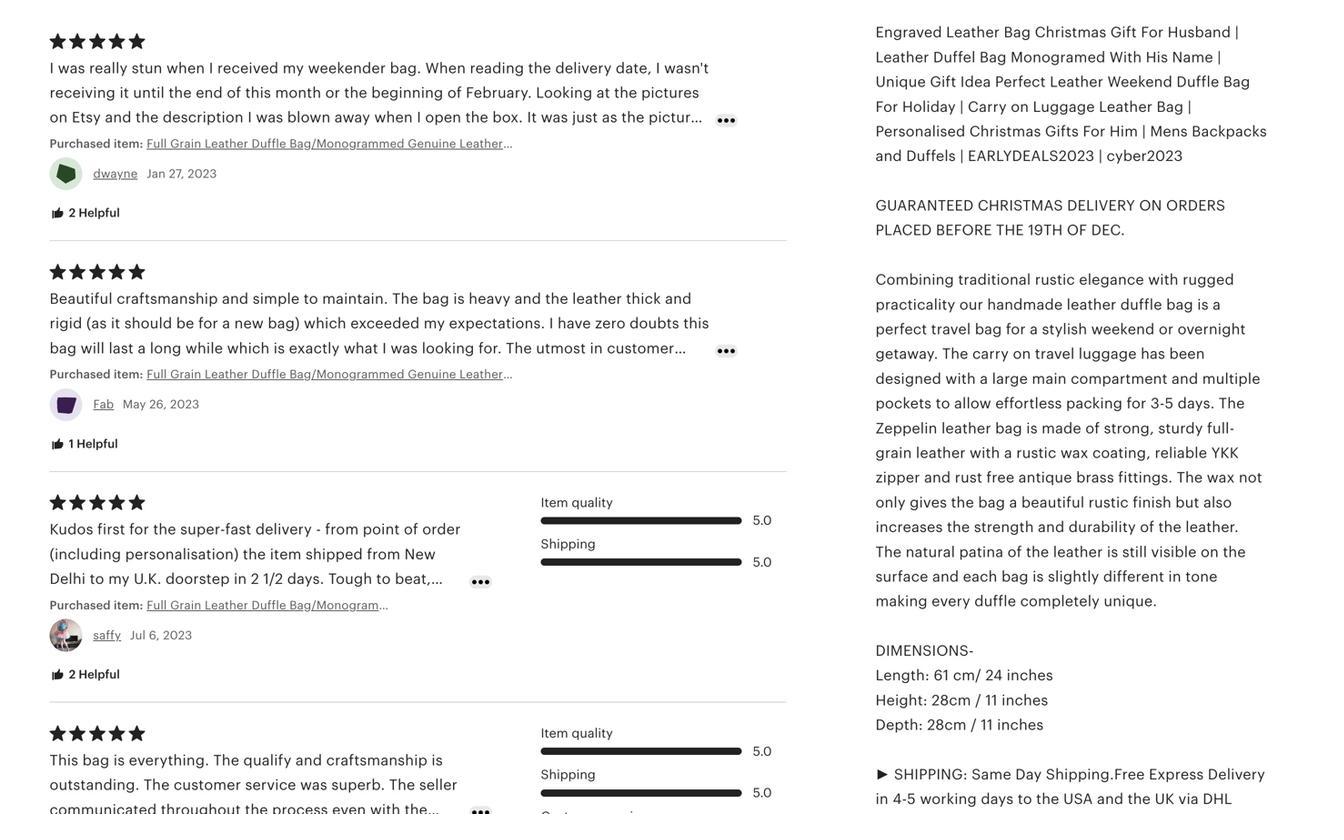 Task type: describe. For each thing, give the bounding box(es) containing it.
overnight
[[1178, 321, 1246, 338]]

on inside engraved leather bag christmas gift for husband | leather duffel bag monogramed with his name | unique gift idea perfect leather weekend duffle bag for holiday | carry on luggage leather bag | personalised christmas gifts for him | mens backpacks and duffels | earlydeals2023 | cyber2023
[[1011, 99, 1029, 115]]

tone
[[1186, 569, 1218, 585]]

2 shipping from the top
[[541, 768, 596, 782]]

2 vertical spatial 2023
[[163, 629, 192, 642]]

of down received
[[227, 85, 241, 101]]

2 for beautiful craftsmanship and simple to maintain. the bag is heavy and the leather thick and rigid (as it should be for a new bag) which exceeded my expectations. i have zero doubts this bag will last a long while which is exactly what i was looking for.    the utmost in customer service as well. the follow up throughout the delivery (within a week!!) and after were incredibly professional and the kind one only experiences with high-end brands these days. very impressive purchase and service at a bargain price, truly.
[[69, 206, 76, 220]]

a down for.
[[485, 365, 493, 381]]

the down date,
[[614, 85, 637, 101]]

0 horizontal spatial service
[[50, 365, 101, 381]]

and up gives
[[925, 470, 951, 486]]

day
[[1016, 767, 1042, 783]]

of down strength
[[1008, 544, 1022, 560]]

0 vertical spatial when
[[167, 60, 205, 76]]

expectations.
[[449, 315, 545, 332]]

was down the month
[[256, 109, 283, 126]]

combining
[[876, 272, 955, 288]]

0 vertical spatial /
[[976, 692, 982, 709]]

1 vertical spatial christmas
[[970, 123, 1041, 140]]

item: for a
[[114, 368, 143, 381]]

i up utmost
[[549, 315, 554, 332]]

and up doubts
[[665, 291, 692, 307]]

i was really stun when i received my weekender bag. when reading the delivery date, i wasn't receiving it until the end of this month or the beginning of february.     looking at the pictures on etsy and the description i was blown away when i open the box. it was just as the picture and description.     this weekender bag is just what i needed. when my wife saw it she wanted it. i should have ordered her one.     what pictures doesn't show is the zipped pocket on both and inside the bag which is not zipped.     the price for this weekender bag is unbelievable.
[[50, 60, 709, 200]]

1 vertical spatial it
[[604, 134, 614, 150]]

a right last at the top
[[138, 340, 146, 357]]

1 item from the top
[[541, 496, 568, 510]]

beginning
[[371, 85, 444, 101]]

visible
[[1152, 544, 1197, 560]]

was up receiving
[[58, 60, 85, 76]]

bag down the free at the bottom of page
[[979, 494, 1006, 511]]

strong,
[[1104, 420, 1155, 437]]

leather up "slightly"
[[1054, 544, 1103, 560]]

1 vertical spatial duffle
[[975, 593, 1017, 610]]

the down "up" on the top of the page
[[246, 390, 269, 406]]

carry
[[968, 99, 1007, 115]]

bag up monogramed
[[1004, 24, 1031, 41]]

with up the free at the bottom of page
[[970, 445, 1000, 461]]

is down bag)
[[274, 340, 285, 357]]

bag up looking on the left top of page
[[422, 291, 450, 307]]

for.
[[479, 340, 502, 357]]

days. inside beautiful craftsmanship and simple to maintain. the bag is heavy and the leather thick and rigid (as it should be for a new bag) which exceeded my expectations. i have zero doubts this bag will last a long while which is exactly what i was looking for.    the utmost in customer service as well. the follow up throughout the delivery (within a week!!) and after were incredibly professional and the kind one only experiences with high-end brands these days. very impressive purchase and service at a bargain price, truly.
[[661, 390, 698, 406]]

3 5.0 from the top
[[753, 745, 772, 759]]

1 5.0 from the top
[[753, 514, 772, 528]]

1 horizontal spatial service
[[266, 414, 317, 431]]

natural
[[906, 544, 956, 560]]

| right the him at right top
[[1143, 123, 1147, 140]]

it inside beautiful craftsmanship and simple to maintain. the bag is heavy and the leather thick and rigid (as it should be for a new bag) which exceeded my expectations. i have zero doubts this bag will last a long while which is exactly what i was looking for.    the utmost in customer service as well. the follow up throughout the delivery (within a week!!) and after were incredibly professional and the kind one only experiences with high-end brands these days. very impressive purchase and service at a bargain price, truly.
[[111, 315, 120, 332]]

1 horizontal spatial for
[[1083, 123, 1106, 140]]

wasn't
[[664, 60, 709, 76]]

my inside beautiful craftsmanship and simple to maintain. the bag is heavy and the leather thick and rigid (as it should be for a new bag) which exceeded my expectations. i have zero doubts this bag will last a long while which is exactly what i was looking for.    the utmost in customer service as well. the follow up throughout the delivery (within a week!!) and after were incredibly professional and the kind one only experiences with high-end brands these days. very impressive purchase and service at a bargain price, truly.
[[424, 315, 445, 332]]

orders
[[1167, 197, 1226, 214]]

brass
[[1077, 470, 1115, 486]]

the up week!!)
[[506, 340, 532, 357]]

patina
[[960, 544, 1004, 560]]

duffle
[[1177, 74, 1220, 90]]

guaranteed
[[876, 197, 974, 214]]

1 vertical spatial inches
[[1002, 692, 1049, 709]]

was right it
[[541, 109, 568, 126]]

1 horizontal spatial pictures
[[641, 85, 700, 101]]

bag up carry
[[975, 321, 1002, 338]]

2023 for follow
[[170, 398, 199, 411]]

not inside the i was really stun when i received my weekender bag. when reading the delivery date, i wasn't receiving it until the end of this month or the beginning of february.     looking at the pictures on etsy and the description i was blown away when i open the box. it was just as the picture and description.     this weekender bag is just what i needed. when my wife saw it she wanted it. i should have ordered her one.     what pictures doesn't show is the zipped pocket on both and inside the bag which is not zipped.     the price for this weekender bag is unbelievable.
[[247, 184, 270, 200]]

the up patina on the bottom right
[[947, 519, 970, 536]]

2 helpful button for 5.0
[[36, 658, 134, 692]]

delivery inside the i was really stun when i received my weekender bag. when reading the delivery date, i wasn't receiving it until the end of this month or the beginning of february.     looking at the pictures on etsy and the description i was blown away when i open the box. it was just as the picture and description.     this weekender bag is just what i needed. when my wife saw it she wanted it. i should have ordered her one.     what pictures doesn't show is the zipped pocket on both and inside the bag which is not zipped.     the price for this weekender bag is unbelievable.
[[556, 60, 612, 76]]

is up completely
[[1033, 569, 1044, 585]]

bag up what
[[284, 134, 312, 150]]

at inside beautiful craftsmanship and simple to maintain. the bag is heavy and the leather thick and rigid (as it should be for a new bag) which exceeded my expectations. i have zero doubts this bag will last a long while which is exactly what i was looking for.    the utmost in customer service as well. the follow up throughout the delivery (within a week!!) and after were incredibly professional and the kind one only experiences with high-end brands these days. very impressive purchase and service at a bargain price, truly.
[[321, 414, 335, 431]]

1 vertical spatial wax
[[1207, 470, 1235, 486]]

what
[[288, 159, 325, 175]]

0 vertical spatial it
[[120, 85, 129, 101]]

wanted
[[647, 134, 699, 150]]

1 vertical spatial when
[[470, 134, 510, 150]]

what inside the i was really stun when i received my weekender bag. when reading the delivery date, i wasn't receiving it until the end of this month or the beginning of february.     looking at the pictures on etsy and the description i was blown away when i open the box. it was just as the picture and description.     this weekender bag is just what i needed. when my wife saw it she wanted it. i should have ordered her one.     what pictures doesn't show is the zipped pocket on both and inside the bag which is not zipped.     the price for this weekender bag is unbelievable.
[[361, 134, 395, 150]]

zero
[[595, 315, 626, 332]]

husband
[[1168, 24, 1231, 41]]

reliable
[[1155, 445, 1208, 461]]

end inside beautiful craftsmanship and simple to maintain. the bag is heavy and the leather thick and rigid (as it should be for a new bag) which exceeded my expectations. i have zero doubts this bag will last a long while which is exactly what i was looking for.    the utmost in customer service as well. the follow up throughout the delivery (within a week!!) and after were incredibly professional and the kind one only experiences with high-end brands these days. very impressive purchase and service at a bargain price, truly.
[[534, 390, 561, 406]]

bag.
[[390, 60, 422, 76]]

rigid
[[50, 315, 82, 332]]

large
[[992, 371, 1028, 387]]

| left cyber2023
[[1099, 148, 1103, 164]]

2 helpful for beautiful craftsmanship and simple to maintain. the bag is heavy and the leather thick and rigid (as it should be for a new bag) which exceeded my expectations. i have zero doubts this bag will last a long while which is exactly what i was looking for.    the utmost in customer service as well. the follow up throughout the delivery (within a week!!) and after were incredibly professional and the kind one only experiences with high-end brands these days. very impressive purchase and service at a bargain price, truly.
[[66, 206, 120, 220]]

for left 3- on the right of page
[[1127, 395, 1147, 412]]

1 horizontal spatial duffle
[[1121, 296, 1163, 313]]

bargain
[[351, 414, 405, 431]]

0 horizontal spatial gift
[[930, 74, 957, 90]]

receiving
[[50, 85, 116, 101]]

► shipping: same day shipping.free express delivery in 4-5 working days to the usa and the uk via dh
[[876, 767, 1266, 814]]

the up away
[[344, 85, 367, 101]]

is down her
[[231, 184, 243, 200]]

needed.
[[408, 134, 466, 150]]

the up visible
[[1159, 519, 1182, 536]]

2 vertical spatial rustic
[[1089, 494, 1129, 511]]

as inside beautiful craftsmanship and simple to maintain. the bag is heavy and the leather thick and rigid (as it should be for a new bag) which exceeded my expectations. i have zero doubts this bag will last a long while which is exactly what i was looking for.    the utmost in customer service as well. the follow up throughout the delivery (within a week!!) and after were incredibly professional and the kind one only experiences with high-end brands these days. very impressive purchase and service at a bargain price, truly.
[[105, 365, 120, 381]]

0 horizontal spatial travel
[[932, 321, 971, 338]]

wife
[[540, 134, 569, 150]]

brands
[[565, 390, 614, 406]]

bag down rigid
[[50, 340, 77, 357]]

1 horizontal spatial when
[[374, 109, 413, 126]]

well.
[[124, 365, 157, 381]]

at inside the i was really stun when i received my weekender bag. when reading the delivery date, i wasn't receiving it until the end of this month or the beginning of february.     looking at the pictures on etsy and the description i was blown away when i open the box. it was just as the picture and description.     this weekender bag is just what i needed. when my wife saw it she wanted it. i should have ordered her one.     what pictures doesn't show is the zipped pocket on both and inside the bag which is not zipped.     the price for this weekender bag is unbelievable.
[[597, 85, 610, 101]]

the down until
[[136, 109, 159, 126]]

weekend
[[1108, 74, 1173, 90]]

with left rugged
[[1149, 272, 1179, 288]]

1 vertical spatial rustic
[[1017, 445, 1057, 461]]

the left usa
[[1037, 791, 1060, 808]]

antique
[[1019, 470, 1073, 486]]

she
[[618, 134, 643, 150]]

bag down 27,
[[154, 184, 181, 200]]

allow
[[955, 395, 992, 412]]

duffel
[[934, 49, 976, 65]]

1 vertical spatial which
[[304, 315, 347, 332]]

| right name
[[1218, 49, 1222, 65]]

last
[[109, 340, 134, 357]]

still
[[1123, 544, 1148, 560]]

1 helpful
[[66, 437, 118, 451]]

a down carry
[[980, 371, 988, 387]]

zeppelin
[[876, 420, 938, 437]]

what inside beautiful craftsmanship and simple to maintain. the bag is heavy and the leather thick and rigid (as it should be for a new bag) which exceeded my expectations. i have zero doubts this bag will last a long while which is exactly what i was looking for.    the utmost in customer service as well. the follow up throughout the delivery (within a week!!) and after were incredibly professional and the kind one only experiences with high-end brands these days. very impressive purchase and service at a bargain price, truly.
[[344, 340, 378, 357]]

1 vertical spatial /
[[971, 717, 977, 734]]

reading
[[470, 60, 524, 76]]

2 vertical spatial weekender
[[456, 184, 534, 200]]

on up large
[[1013, 346, 1031, 362]]

and up it.
[[50, 134, 76, 150]]

length:
[[876, 668, 930, 684]]

0 vertical spatial inches
[[1007, 668, 1054, 684]]

i up doesn't at the top of the page
[[399, 134, 404, 150]]

is down "effortless"
[[1027, 420, 1038, 437]]

2 quality from the top
[[572, 727, 613, 741]]

a left bargain
[[339, 414, 347, 431]]

engraved
[[876, 24, 942, 41]]

i left open
[[417, 109, 421, 126]]

1 quality from the top
[[572, 496, 613, 510]]

one.
[[253, 159, 284, 175]]

or inside combining traditional rustic elegance with rugged practicality our handmade leather duffle bag is a perfect travel bag for a stylish weekend or overnight getaway. the carry on travel luggage has been designed with a large main compartment and multiple pockets to allow effortless packing for 3-5 days. the zeppelin leather bag is made of strong, sturdy full- grain leather with a rustic wax coating, reliable ykk zipper and rust free antique brass fittings. the wax not only gives the bag a beautiful rustic finish but also increases the strength and durability of the leather. the natural patina of the leather is still visible on the surface and each bag is slightly different in tone making every duffle completely unique.
[[1159, 321, 1174, 338]]

kind
[[273, 390, 303, 406]]

and inside engraved leather bag christmas gift for husband | leather duffel bag monogramed with his name | unique gift idea perfect leather weekend duffle bag for holiday | carry on luggage leather bag | personalised christmas gifts for him | mens backpacks and duffels | earlydeals2023 | cyber2023
[[876, 148, 903, 164]]

the down leather.
[[1223, 544, 1246, 560]]

was inside beautiful craftsmanship and simple to maintain. the bag is heavy and the leather thick and rigid (as it should be for a new bag) which exceeded my expectations. i have zero doubts this bag will last a long while which is exactly what i was looking for.    the utmost in customer service as well. the follow up throughout the delivery (within a week!!) and after were incredibly professional and the kind one only experiences with high-end brands these days. very impressive purchase and service at a bargain price, truly.
[[391, 340, 418, 357]]

dimensions-
[[876, 643, 974, 659]]

the down strength
[[1026, 544, 1050, 560]]

in inside combining traditional rustic elegance with rugged practicality our handmade leather duffle bag is a perfect travel bag for a stylish weekend or overnight getaway. the carry on travel luggage has been designed with a large main compartment and multiple pockets to allow effortless packing for 3-5 days. the zeppelin leather bag is made of strong, sturdy full- grain leather with a rustic wax coating, reliable ykk zipper and rust free antique brass fittings. the wax not only gives the bag a beautiful rustic finish but also increases the strength and durability of the leather. the natural patina of the leather is still visible on the surface and each bag is slightly different in tone making every duffle completely unique.
[[1169, 569, 1182, 585]]

one
[[307, 390, 334, 406]]

the left uk
[[1128, 791, 1151, 808]]

while
[[186, 340, 223, 357]]

of down packing
[[1086, 420, 1100, 437]]

| right duffels
[[960, 148, 964, 164]]

0 vertical spatial 28cm
[[932, 692, 972, 709]]

and down utmost
[[552, 365, 579, 381]]

2 for 5.0
[[69, 668, 76, 682]]

on left etsy
[[50, 109, 68, 126]]

of down "finish"
[[1140, 519, 1155, 536]]

pocket
[[583, 159, 632, 175]]

1 item quality from the top
[[541, 496, 613, 510]]

depth:
[[876, 717, 923, 734]]

2 helpful for 5.0
[[66, 668, 120, 682]]

have inside beautiful craftsmanship and simple to maintain. the bag is heavy and the leather thick and rigid (as it should be for a new bag) which exceeded my expectations. i have zero doubts this bag will last a long while which is exactly what i was looking for.    the utmost in customer service as well. the follow up throughout the delivery (within a week!!) and after were incredibly professional and the kind one only experiences with high-end brands these days. very impressive purchase and service at a bargain price, truly.
[[558, 315, 591, 332]]

to inside beautiful craftsmanship and simple to maintain. the bag is heavy and the leather thick and rigid (as it should be for a new bag) which exceeded my expectations. i have zero doubts this bag will last a long while which is exactly what i was looking for.    the utmost in customer service as well. the follow up throughout the delivery (within a week!!) and after were incredibly professional and the kind one only experiences with high-end brands these days. very impressive purchase and service at a bargain price, truly.
[[304, 291, 318, 307]]

new
[[234, 315, 264, 332]]

with inside beautiful craftsmanship and simple to maintain. the bag is heavy and the leather thick and rigid (as it should be for a new bag) which exceeded my expectations. i have zero doubts this bag will last a long while which is exactly what i was looking for.    the utmost in customer service as well. the follow up throughout the delivery (within a week!!) and after were incredibly professional and the kind one only experiences with high-end brands these days. very impressive purchase and service at a bargain price, truly.
[[463, 390, 493, 406]]

0 horizontal spatial wax
[[1061, 445, 1089, 461]]

is right show
[[488, 159, 499, 175]]

the
[[996, 222, 1024, 239]]

is down blown
[[316, 134, 327, 150]]

a up the free at the bottom of page
[[1004, 445, 1013, 461]]

helpful for beautiful craftsmanship and simple to maintain. the bag is heavy and the leather thick and rigid (as it should be for a new bag) which exceeded my expectations. i have zero doubts this bag will last a long while which is exactly what i was looking for.    the utmost in customer service as well. the follow up throughout the delivery (within a week!!) and after were incredibly professional and the kind one only experiences with high-end brands these days. very impressive purchase and service at a bargain price, truly.
[[77, 437, 118, 451]]

0 horizontal spatial when
[[426, 60, 466, 76]]

on up unbelievable.
[[636, 159, 654, 175]]

the down multiple
[[1219, 395, 1245, 412]]

finish
[[1133, 494, 1172, 511]]

box.
[[493, 109, 523, 126]]

via
[[1179, 791, 1199, 808]]

i right it.
[[68, 159, 72, 175]]

and up every
[[933, 569, 959, 585]]

unbelievable.
[[584, 184, 679, 200]]

exactly
[[289, 340, 340, 357]]

getaway.
[[876, 346, 939, 362]]

leather up luggage
[[1050, 74, 1104, 90]]

zipped
[[531, 159, 579, 175]]

for inside beautiful craftsmanship and simple to maintain. the bag is heavy and the leather thick and rigid (as it should be for a new bag) which exceeded my expectations. i have zero doubts this bag will last a long while which is exactly what i was looking for.    the utmost in customer service as well. the follow up throughout the delivery (within a week!!) and after were incredibly professional and the kind one only experiences with high-end brands these days. very impressive purchase and service at a bargain price, truly.
[[198, 315, 218, 332]]

0 horizontal spatial my
[[283, 60, 304, 76]]

i right "description"
[[248, 109, 252, 126]]

multiple
[[1203, 371, 1261, 387]]

only inside beautiful craftsmanship and simple to maintain. the bag is heavy and the leather thick and rigid (as it should be for a new bag) which exceeded my expectations. i have zero doubts this bag will last a long while which is exactly what i was looking for.    the utmost in customer service as well. the follow up throughout the delivery (within a week!!) and after were incredibly professional and the kind one only experiences with high-end brands these days. very impressive purchase and service at a bargain price, truly.
[[338, 390, 368, 406]]

1 horizontal spatial just
[[572, 109, 598, 126]]

her
[[226, 159, 249, 175]]

leather inside beautiful craftsmanship and simple to maintain. the bag is heavy and the leather thick and rigid (as it should be for a new bag) which exceeded my expectations. i have zero doubts this bag will last a long while which is exactly what i was looking for.    the utmost in customer service as well. the follow up throughout the delivery (within a week!!) and after were incredibly professional and the kind one only experiences with high-end brands these days. very impressive purchase and service at a bargain price, truly.
[[573, 291, 622, 307]]

is left 'still'
[[1107, 544, 1119, 560]]

leather up the him at right top
[[1099, 99, 1153, 115]]

ordered
[[165, 159, 222, 175]]

0 horizontal spatial weekender
[[203, 134, 280, 150]]

bag down "effortless"
[[996, 420, 1023, 437]]

leather down allow at the right
[[942, 420, 992, 437]]

purchased for on
[[50, 137, 111, 150]]

been
[[1170, 346, 1205, 362]]

the up but
[[1177, 470, 1203, 486]]

a down handmade
[[1030, 321, 1038, 338]]

1 vertical spatial 28cm
[[927, 717, 967, 734]]

the up "she"
[[622, 109, 645, 126]]

is down rugged
[[1198, 296, 1209, 313]]

every
[[932, 593, 971, 610]]

leather up duffel
[[946, 24, 1000, 41]]

is left heavy
[[454, 291, 465, 307]]

1
[[69, 437, 74, 451]]

fittings.
[[1119, 470, 1173, 486]]

both
[[658, 159, 691, 175]]

| left carry
[[960, 99, 964, 115]]

incredibly
[[50, 390, 120, 406]]

3 purchased from the top
[[50, 599, 111, 612]]

a left the new
[[222, 315, 230, 332]]

2 vertical spatial which
[[227, 340, 270, 357]]

leather up 'unique'
[[876, 49, 930, 65]]

personalised
[[876, 123, 966, 140]]

i right date,
[[656, 60, 660, 76]]

a up strength
[[1010, 494, 1018, 511]]

placed
[[876, 222, 932, 239]]

thick
[[626, 291, 661, 307]]

1 vertical spatial my
[[514, 134, 536, 150]]

dwayne
[[93, 167, 138, 181]]

leather.
[[1186, 519, 1239, 536]]

and down "up" on the top of the page
[[235, 414, 262, 431]]

after
[[583, 365, 616, 381]]

with up allow at the right
[[946, 371, 976, 387]]

helpful for i was really stun when i received my weekender bag. when reading the delivery date, i wasn't receiving it until the end of this month or the beginning of february.     looking at the pictures on etsy and the description i was blown away when i open the box. it was just as the picture and description.     this weekender bag is just what i needed. when my wife saw it she wanted it. i should have ordered her one.     what pictures doesn't show is the zipped pocket on both and inside the bag which is not zipped.     the price for this weekender bag is unbelievable.
[[79, 206, 120, 220]]

1 horizontal spatial gift
[[1111, 24, 1137, 41]]

0 vertical spatial christmas
[[1035, 24, 1107, 41]]

3 purchased item: from the top
[[50, 599, 147, 612]]

2 vertical spatial helpful
[[79, 668, 120, 682]]

bag right each
[[1002, 569, 1029, 585]]

i left received
[[209, 60, 213, 76]]

the left zipped
[[503, 159, 527, 175]]

6,
[[149, 629, 160, 642]]

express
[[1149, 767, 1204, 783]]



Task type: locate. For each thing, give the bounding box(es) containing it.
and
[[105, 109, 132, 126], [50, 134, 76, 150], [876, 148, 903, 164], [50, 184, 76, 200], [222, 291, 249, 307], [515, 291, 541, 307], [665, 291, 692, 307], [552, 365, 579, 381], [1172, 371, 1199, 387], [215, 390, 242, 406], [235, 414, 262, 431], [925, 470, 951, 486], [1038, 519, 1065, 536], [933, 569, 959, 585], [1097, 791, 1124, 808]]

saffy jul 6, 2023
[[93, 629, 192, 642]]

0 vertical spatial end
[[196, 85, 223, 101]]

the
[[528, 60, 552, 76], [169, 85, 192, 101], [344, 85, 367, 101], [614, 85, 637, 101], [136, 109, 159, 126], [466, 109, 489, 126], [622, 109, 645, 126], [503, 159, 527, 175], [127, 184, 150, 200], [545, 291, 569, 307], [345, 365, 368, 381], [246, 390, 269, 406], [951, 494, 975, 511], [947, 519, 970, 536], [1159, 519, 1182, 536], [1026, 544, 1050, 560], [1223, 544, 1246, 560], [1037, 791, 1060, 808], [1128, 791, 1151, 808]]

0 vertical spatial purchased item:
[[50, 137, 147, 150]]

1 vertical spatial delivery
[[372, 365, 428, 381]]

and down it.
[[50, 184, 76, 200]]

slightly
[[1048, 569, 1100, 585]]

0 horizontal spatial only
[[338, 390, 368, 406]]

1 vertical spatial or
[[1159, 321, 1174, 338]]

1 vertical spatial 2 helpful
[[66, 668, 120, 682]]

picture
[[649, 109, 699, 126]]

or up away
[[325, 85, 340, 101]]

1 vertical spatial in
[[1169, 569, 1182, 585]]

only inside combining traditional rustic elegance with rugged practicality our handmade leather duffle bag is a perfect travel bag for a stylish weekend or overnight getaway. the carry on travel luggage has been designed with a large main compartment and multiple pockets to allow effortless packing for 3-5 days. the zeppelin leather bag is made of strong, sturdy full- grain leather with a rustic wax coating, reliable ykk zipper and rust free antique brass fittings. the wax not only gives the bag a beautiful rustic finish but also increases the strength and durability of the leather. the natural patina of the leather is still visible on the surface and each bag is slightly different in tone making every duffle completely unique.
[[876, 494, 906, 511]]

was
[[58, 60, 85, 76], [256, 109, 283, 126], [541, 109, 568, 126], [391, 340, 418, 357]]

coating,
[[1093, 445, 1151, 461]]

inches
[[1007, 668, 1054, 684], [1002, 692, 1049, 709], [997, 717, 1044, 734]]

0 vertical spatial only
[[338, 390, 368, 406]]

1 vertical spatial item
[[541, 727, 568, 741]]

1 2 helpful button from the top
[[36, 197, 134, 230]]

the up utmost
[[545, 291, 569, 307]]

for down 'unique'
[[876, 99, 899, 115]]

bag right the duffle
[[1224, 74, 1251, 90]]

0 horizontal spatial days.
[[661, 390, 698, 406]]

which
[[185, 184, 227, 200], [304, 315, 347, 332], [227, 340, 270, 357]]

1 vertical spatial helpful
[[77, 437, 118, 451]]

2 2 helpful button from the top
[[36, 658, 134, 692]]

before
[[936, 222, 992, 239]]

delivery up looking
[[556, 60, 612, 76]]

0 vertical spatial to
[[304, 291, 318, 307]]

not down "one."
[[247, 184, 270, 200]]

not down ykk
[[1239, 470, 1263, 486]]

delivery
[[1208, 767, 1266, 783]]

as up pocket
[[602, 109, 618, 126]]

end inside the i was really stun when i received my weekender bag. when reading the delivery date, i wasn't receiving it until the end of this month or the beginning of february.     looking at the pictures on etsy and the description i was blown away when i open the box. it was just as the picture and description.     this weekender bag is just what i needed. when my wife saw it she wanted it. i should have ordered her one.     what pictures doesn't show is the zipped pocket on both and inside the bag which is not zipped.     the price for this weekender bag is unbelievable.
[[196, 85, 223, 101]]

purchased item: for etsy
[[50, 137, 147, 150]]

working
[[920, 791, 977, 808]]

have inside the i was really stun when i received my weekender bag. when reading the delivery date, i wasn't receiving it until the end of this month or the beginning of february.     looking at the pictures on etsy and the description i was blown away when i open the box. it was just as the picture and description.     this weekender bag is just what i needed. when my wife saw it she wanted it. i should have ordered her one.     what pictures doesn't show is the zipped pocket on both and inside the bag which is not zipped.     the price for this weekender bag is unbelievable.
[[128, 159, 161, 175]]

or inside the i was really stun when i received my weekender bag. when reading the delivery date, i wasn't receiving it until the end of this month or the beginning of february.     looking at the pictures on etsy and the description i was blown away when i open the box. it was just as the picture and description.     this weekender bag is just what i needed. when my wife saw it she wanted it. i should have ordered her one.     what pictures doesn't show is the zipped pocket on both and inside the bag which is not zipped.     the price for this weekender bag is unbelievable.
[[325, 85, 340, 101]]

exceeded
[[351, 315, 420, 332]]

travel up main
[[1035, 346, 1075, 362]]

0 vertical spatial rustic
[[1035, 272, 1075, 288]]

rustic up durability
[[1089, 494, 1129, 511]]

1 vertical spatial at
[[321, 414, 335, 431]]

2 item quality from the top
[[541, 727, 613, 741]]

weekender up away
[[308, 60, 386, 76]]

| right 'husband'
[[1235, 24, 1239, 41]]

2 vertical spatial inches
[[997, 717, 1044, 734]]

price,
[[409, 414, 450, 431]]

to inside ► shipping: same day shipping.free express delivery in 4-5 working days to the usa and the uk via dh
[[1018, 791, 1033, 808]]

helpful inside 1 helpful button
[[77, 437, 118, 451]]

3 item: from the top
[[114, 599, 143, 612]]

of up open
[[448, 85, 462, 101]]

each
[[963, 569, 998, 585]]

pictures up picture
[[641, 85, 700, 101]]

1 vertical spatial pictures
[[329, 159, 387, 175]]

0 horizontal spatial 5
[[907, 791, 916, 808]]

3-
[[1151, 395, 1165, 412]]

in down visible
[[1169, 569, 1182, 585]]

wax down made
[[1061, 445, 1089, 461]]

item:
[[114, 137, 143, 150], [114, 368, 143, 381], [114, 599, 143, 612]]

is
[[316, 134, 327, 150], [488, 159, 499, 175], [231, 184, 243, 200], [569, 184, 580, 200], [454, 291, 465, 307], [1198, 296, 1209, 313], [274, 340, 285, 357], [1027, 420, 1038, 437], [1107, 544, 1119, 560], [1033, 569, 1044, 585]]

jan
[[146, 167, 166, 181]]

2 purchased item: from the top
[[50, 368, 147, 381]]

the up looking
[[528, 60, 552, 76]]

0 vertical spatial purchased
[[50, 137, 111, 150]]

1 2 from the top
[[69, 206, 76, 220]]

in inside beautiful craftsmanship and simple to maintain. the bag is heavy and the leather thick and rigid (as it should be for a new bag) which exceeded my expectations. i have zero doubts this bag will last a long while which is exactly what i was looking for.    the utmost in customer service as well. the follow up throughout the delivery (within a week!!) and after were incredibly professional and the kind one only experiences with high-end brands these days. very impressive purchase and service at a bargain price, truly.
[[590, 340, 603, 357]]

on down leather.
[[1201, 544, 1219, 560]]

5 inside ► shipping: same day shipping.free express delivery in 4-5 working days to the usa and the uk via dh
[[907, 791, 916, 808]]

dwayne link
[[93, 167, 138, 181]]

maintain.
[[322, 291, 388, 307]]

increases
[[876, 519, 943, 536]]

0 vertical spatial duffle
[[1121, 296, 1163, 313]]

1 vertical spatial for
[[876, 99, 899, 115]]

beautiful
[[1022, 494, 1085, 511]]

2 item from the top
[[541, 727, 568, 741]]

1 horizontal spatial in
[[876, 791, 889, 808]]

on
[[1140, 197, 1163, 214]]

my
[[283, 60, 304, 76], [514, 134, 536, 150], [424, 315, 445, 332]]

1 horizontal spatial travel
[[1035, 346, 1075, 362]]

purchased for will
[[50, 368, 111, 381]]

2 horizontal spatial for
[[1141, 24, 1164, 41]]

as inside the i was really stun when i received my weekender bag. when reading the delivery date, i wasn't receiving it until the end of this month or the beginning of february.     looking at the pictures on etsy and the description i was blown away when i open the box. it was just as the picture and description.     this weekender bag is just what i needed. when my wife saw it she wanted it. i should have ordered her one.     what pictures doesn't show is the zipped pocket on both and inside the bag which is not zipped.     the price for this weekender bag is unbelievable.
[[602, 109, 618, 126]]

to right "simple" on the top
[[304, 291, 318, 307]]

should inside beautiful craftsmanship and simple to maintain. the bag is heavy and the leather thick and rigid (as it should be for a new bag) which exceeded my expectations. i have zero doubts this bag will last a long while which is exactly what i was looking for.    the utmost in customer service as well. the follow up throughout the delivery (within a week!!) and after were incredibly professional and the kind one only experiences with high-end brands these days. very impressive purchase and service at a bargain price, truly.
[[124, 315, 172, 332]]

packing
[[1066, 395, 1123, 412]]

0 vertical spatial have
[[128, 159, 161, 175]]

0 vertical spatial wax
[[1061, 445, 1089, 461]]

0 vertical spatial 2 helpful button
[[36, 197, 134, 230]]

bag)
[[268, 315, 300, 332]]

stylish
[[1042, 321, 1088, 338]]

free
[[987, 470, 1015, 486]]

1 horizontal spatial only
[[876, 494, 906, 511]]

service up incredibly
[[50, 365, 101, 381]]

and down beautiful on the bottom of page
[[1038, 519, 1065, 536]]

in
[[590, 340, 603, 357], [1169, 569, 1182, 585], [876, 791, 889, 808]]

helpful down the saffy link in the left bottom of the page
[[79, 668, 120, 682]]

2 horizontal spatial in
[[1169, 569, 1182, 585]]

1 vertical spatial item quality
[[541, 727, 613, 741]]

0 horizontal spatial to
[[304, 291, 318, 307]]

helpful right 1
[[77, 437, 118, 451]]

gifts
[[1045, 123, 1079, 140]]

gift up with
[[1111, 24, 1137, 41]]

backpacks
[[1192, 123, 1267, 140]]

0 vertical spatial item quality
[[541, 496, 613, 510]]

0 vertical spatial item
[[541, 496, 568, 510]]

usa
[[1064, 791, 1093, 808]]

blown
[[287, 109, 331, 126]]

2 helpful button for beautiful craftsmanship and simple to maintain. the bag is heavy and the leather thick and rigid (as it should be for a new bag) which exceeded my expectations. i have zero doubts this bag will last a long while which is exactly what i was looking for.    the utmost in customer service as well. the follow up throughout the delivery (within a week!!) and after were incredibly professional and the kind one only experiences with high-end brands these days. very impressive purchase and service at a bargain price, truly.
[[36, 197, 134, 230]]

1 vertical spatial end
[[534, 390, 561, 406]]

bag down zipped
[[537, 184, 565, 200]]

delivery
[[1068, 197, 1136, 214]]

when down beginning
[[374, 109, 413, 126]]

purchased item: up the saffy link in the left bottom of the page
[[50, 599, 147, 612]]

0 horizontal spatial pictures
[[329, 159, 387, 175]]

2 5.0 from the top
[[753, 555, 772, 569]]

and down follow
[[215, 390, 242, 406]]

2 horizontal spatial to
[[1018, 791, 1033, 808]]

0 vertical spatial just
[[572, 109, 598, 126]]

1 vertical spatial what
[[344, 340, 378, 357]]

0 vertical spatial 11
[[986, 692, 998, 709]]

1 purchased from the top
[[50, 137, 111, 150]]

item: for and
[[114, 137, 143, 150]]

what down away
[[361, 134, 395, 150]]

purchased item: down etsy
[[50, 137, 147, 150]]

have
[[128, 159, 161, 175], [558, 315, 591, 332]]

2 helpful down inside
[[66, 206, 120, 220]]

1 vertical spatial as
[[105, 365, 120, 381]]

1 vertical spatial item:
[[114, 368, 143, 381]]

days. inside combining traditional rustic elegance with rugged practicality our handmade leather duffle bag is a perfect travel bag for a stylish weekend or overnight getaway. the carry on travel luggage has been designed with a large main compartment and multiple pockets to allow effortless packing for 3-5 days. the zeppelin leather bag is made of strong, sturdy full- grain leather with a rustic wax coating, reliable ykk zipper and rust free antique brass fittings. the wax not only gives the bag a beautiful rustic finish but also increases the strength and durability of the leather. the natural patina of the leather is still visible on the surface and each bag is slightly different in tone making every duffle completely unique.
[[1178, 395, 1215, 412]]

should up inside
[[76, 159, 124, 175]]

i down the exceeded
[[382, 340, 387, 357]]

1 2 helpful from the top
[[66, 206, 120, 220]]

2 vertical spatial purchased item:
[[50, 599, 147, 612]]

for down doesn't at the top of the page
[[402, 184, 422, 200]]

1 horizontal spatial 5
[[1165, 395, 1174, 412]]

the up the exceeded
[[392, 291, 418, 307]]

2023 for description.
[[188, 167, 217, 181]]

duffle down each
[[975, 593, 1017, 610]]

2 purchased from the top
[[50, 368, 111, 381]]

and up description.
[[105, 109, 132, 126]]

when down box.
[[470, 134, 510, 150]]

traditional
[[959, 272, 1031, 288]]

doesn't
[[391, 159, 443, 175]]

looking
[[536, 85, 593, 101]]

the right until
[[169, 85, 192, 101]]

christmas down carry
[[970, 123, 1041, 140]]

this inside beautiful craftsmanship and simple to maintain. the bag is heavy and the leather thick and rigid (as it should be for a new bag) which exceeded my expectations. i have zero doubts this bag will last a long while which is exactly what i was looking for.    the utmost in customer service as well. the follow up throughout the delivery (within a week!!) and after were incredibly professional and the kind one only experiences with high-end brands these days. very impressive purchase and service at a bargain price, truly.
[[684, 315, 709, 332]]

in inside ► shipping: same day shipping.free express delivery in 4-5 working days to the usa and the uk via dh
[[876, 791, 889, 808]]

5 inside combining traditional rustic elegance with rugged practicality our handmade leather duffle bag is a perfect travel bag for a stylish weekend or overnight getaway. the carry on travel luggage has been designed with a large main compartment and multiple pockets to allow effortless packing for 3-5 days. the zeppelin leather bag is made of strong, sturdy full- grain leather with a rustic wax coating, reliable ykk zipper and rust free antique brass fittings. the wax not only gives the bag a beautiful rustic finish but also increases the strength and durability of the leather. the natural patina of the leather is still visible on the surface and each bag is slightly different in tone making every duffle completely unique.
[[1165, 395, 1174, 412]]

0 horizontal spatial in
[[590, 340, 603, 357]]

the inside the i was really stun when i received my weekender bag. when reading the delivery date, i wasn't receiving it until the end of this month or the beginning of february.     looking at the pictures on etsy and the description i was blown away when i open the box. it was just as the picture and description.     this weekender bag is just what i needed. when my wife saw it she wanted it. i should have ordered her one.     what pictures doesn't show is the zipped pocket on both and inside the bag which is not zipped.     the price for this weekender bag is unbelievable.
[[331, 184, 357, 200]]

days.
[[661, 390, 698, 406], [1178, 395, 1215, 412]]

really
[[89, 60, 128, 76]]

leather down the elegance
[[1067, 296, 1117, 313]]

0 horizontal spatial this
[[245, 85, 271, 101]]

days. up sturdy
[[1178, 395, 1215, 412]]

| down the duffle
[[1188, 99, 1192, 115]]

unique
[[876, 74, 926, 90]]

description.
[[80, 134, 166, 150]]

0 vertical spatial when
[[426, 60, 466, 76]]

for inside the i was really stun when i received my weekender bag. when reading the delivery date, i wasn't receiving it until the end of this month or the beginning of february.     looking at the pictures on etsy and the description i was blown away when i open the box. it was just as the picture and description.     this weekender bag is just what i needed. when my wife saw it she wanted it. i should have ordered her one.     what pictures doesn't show is the zipped pocket on both and inside the bag which is not zipped.     the price for this weekender bag is unbelievable.
[[402, 184, 422, 200]]

inches right 24
[[1007, 668, 1054, 684]]

1 horizontal spatial weekender
[[308, 60, 386, 76]]

service down kind
[[266, 414, 317, 431]]

1 vertical spatial 5
[[907, 791, 916, 808]]

1 vertical spatial weekender
[[203, 134, 280, 150]]

2 vertical spatial in
[[876, 791, 889, 808]]

when right bag.
[[426, 60, 466, 76]]

it right (as
[[111, 315, 120, 332]]

2 2 helpful from the top
[[66, 668, 120, 682]]

0 vertical spatial what
[[361, 134, 395, 150]]

1 vertical spatial to
[[936, 395, 951, 412]]

0 vertical spatial or
[[325, 85, 340, 101]]

1 horizontal spatial at
[[597, 85, 610, 101]]

unique.
[[1104, 593, 1158, 610]]

0 vertical spatial 2
[[69, 206, 76, 220]]

guaranteed christmas delivery on orders placed before the 19th of dec.
[[876, 197, 1226, 239]]

4 5.0 from the top
[[753, 786, 772, 800]]

open
[[425, 109, 462, 126]]

0 vertical spatial this
[[245, 85, 271, 101]]

travel down our
[[932, 321, 971, 338]]

28cm
[[932, 692, 972, 709], [927, 717, 967, 734]]

purchased up the saffy link in the left bottom of the page
[[50, 599, 111, 612]]

surface
[[876, 569, 929, 585]]

these
[[618, 390, 657, 406]]

end
[[196, 85, 223, 101], [534, 390, 561, 406]]

him
[[1110, 123, 1139, 140]]

bag down rugged
[[1167, 296, 1194, 313]]

1 horizontal spatial or
[[1159, 321, 1174, 338]]

our
[[960, 296, 984, 313]]

1 vertical spatial not
[[1239, 470, 1263, 486]]

11 down 24
[[986, 692, 998, 709]]

1 vertical spatial 11
[[981, 717, 993, 734]]

1 vertical spatial 2023
[[170, 398, 199, 411]]

will
[[81, 340, 105, 357]]

etsy
[[72, 109, 101, 126]]

different
[[1104, 569, 1165, 585]]

mens
[[1151, 123, 1188, 140]]

same
[[972, 767, 1012, 783]]

0 horizontal spatial duffle
[[975, 593, 1017, 610]]

2 2 from the top
[[69, 668, 76, 682]]

up
[[238, 365, 257, 381]]

the left carry
[[943, 346, 969, 362]]

shipping:
[[894, 767, 968, 783]]

24
[[986, 668, 1003, 684]]

the up bargain
[[345, 365, 368, 381]]

0 vertical spatial 2 helpful
[[66, 206, 120, 220]]

compartment
[[1071, 371, 1168, 387]]

in up after
[[590, 340, 603, 357]]

as
[[602, 109, 618, 126], [105, 365, 120, 381]]

and down 'been'
[[1172, 371, 1199, 387]]

wax up also at the right bottom
[[1207, 470, 1235, 486]]

bag up the mens
[[1157, 99, 1184, 115]]

0 horizontal spatial as
[[105, 365, 120, 381]]

date,
[[616, 60, 652, 76]]

when
[[167, 60, 205, 76], [374, 109, 413, 126]]

2 horizontal spatial this
[[684, 315, 709, 332]]

11
[[986, 692, 998, 709], [981, 717, 993, 734]]

1 item: from the top
[[114, 137, 143, 150]]

1 horizontal spatial my
[[424, 315, 445, 332]]

0 horizontal spatial for
[[876, 99, 899, 115]]

0 vertical spatial for
[[1141, 24, 1164, 41]]

looking
[[422, 340, 475, 357]]

until
[[133, 85, 165, 101]]

delivery inside beautiful craftsmanship and simple to maintain. the bag is heavy and the leather thick and rigid (as it should be for a new bag) which exceeded my expectations. i have zero doubts this bag will last a long while which is exactly what i was looking for.    the utmost in customer service as well. the follow up throughout the delivery (within a week!!) and after were incredibly professional and the kind one only experiences with high-end brands these days. very impressive purchase and service at a bargain price, truly.
[[372, 365, 428, 381]]

christmas
[[1035, 24, 1107, 41], [970, 123, 1041, 140]]

2023 right 6,
[[163, 629, 192, 642]]

0 horizontal spatial just
[[331, 134, 357, 150]]

a up overnight
[[1213, 296, 1221, 313]]

elegance
[[1079, 272, 1145, 288]]

perfect
[[995, 74, 1046, 90]]

i up receiving
[[50, 60, 54, 76]]

combining traditional rustic elegance with rugged practicality our handmade leather duffle bag is a perfect travel bag for a stylish weekend or overnight getaway. the carry on travel luggage has been designed with a large main compartment and multiple pockets to allow effortless packing for 3-5 days. the zeppelin leather bag is made of strong, sturdy full- grain leather with a rustic wax coating, reliable ykk zipper and rust free antique brass fittings. the wax not only gives the bag a beautiful rustic finish but also increases the strength and durability of the leather. the natural patina of the leather is still visible on the surface and each bag is slightly different in tone making every duffle completely unique.
[[876, 272, 1263, 610]]

which up exactly
[[304, 315, 347, 332]]

inches up the "day" on the right bottom of page
[[997, 717, 1044, 734]]

to inside combining traditional rustic elegance with rugged practicality our handmade leather duffle bag is a perfect travel bag for a stylish weekend or overnight getaway. the carry on travel luggage has been designed with a large main compartment and multiple pockets to allow effortless packing for 3-5 days. the zeppelin leather bag is made of strong, sturdy full- grain leather with a rustic wax coating, reliable ykk zipper and rust free antique brass fittings. the wax not only gives the bag a beautiful rustic finish but also increases the strength and durability of the leather. the natural patina of the leather is still visible on the surface and each bag is slightly different in tone making every duffle completely unique.
[[936, 395, 951, 412]]

|
[[1235, 24, 1239, 41], [1218, 49, 1222, 65], [960, 99, 964, 115], [1188, 99, 1192, 115], [1143, 123, 1147, 140], [960, 148, 964, 164], [1099, 148, 1103, 164]]

0 vertical spatial in
[[590, 340, 603, 357]]

month
[[275, 85, 321, 101]]

which inside the i was really stun when i received my weekender bag. when reading the delivery date, i wasn't receiving it until the end of this month or the beginning of february.     looking at the pictures on etsy and the description i was blown away when i open the box. it was just as the picture and description.     this weekender bag is just what i needed. when my wife saw it she wanted it. i should have ordered her one.     what pictures doesn't show is the zipped pocket on both and inside the bag which is not zipped.     the price for this weekender bag is unbelievable.
[[185, 184, 227, 200]]

but
[[1176, 494, 1200, 511]]

his
[[1146, 49, 1169, 65]]

0 vertical spatial helpful
[[79, 206, 120, 220]]

for up his
[[1141, 24, 1164, 41]]

1 horizontal spatial days.
[[1178, 395, 1215, 412]]

for
[[1141, 24, 1164, 41], [876, 99, 899, 115], [1083, 123, 1106, 140]]

1 horizontal spatial this
[[426, 184, 452, 200]]

to left allow at the right
[[936, 395, 951, 412]]

week!!)
[[497, 365, 548, 381]]

0 vertical spatial 2023
[[188, 167, 217, 181]]

customer
[[607, 340, 675, 357]]

idea
[[961, 74, 991, 90]]

and right heavy
[[515, 291, 541, 307]]

0 vertical spatial travel
[[932, 321, 971, 338]]

0 vertical spatial not
[[247, 184, 270, 200]]

0 vertical spatial my
[[283, 60, 304, 76]]

1 vertical spatial shipping
[[541, 768, 596, 782]]

and inside ► shipping: same day shipping.free express delivery in 4-5 working days to the usa and the uk via dh
[[1097, 791, 1124, 808]]

purchased item: for last
[[50, 368, 147, 381]]

only down zipper
[[876, 494, 906, 511]]

is down zipped
[[569, 184, 580, 200]]

(as
[[86, 315, 107, 332]]

with
[[1149, 272, 1179, 288], [946, 371, 976, 387], [463, 390, 493, 406], [970, 445, 1000, 461]]

0 vertical spatial which
[[185, 184, 227, 200]]

1 horizontal spatial not
[[1239, 470, 1263, 486]]

2 helpful button down the saffy link in the left bottom of the page
[[36, 658, 134, 692]]

not inside combining traditional rustic elegance with rugged practicality our handmade leather duffle bag is a perfect travel bag for a stylish weekend or overnight getaway. the carry on travel luggage has been designed with a large main compartment and multiple pockets to allow effortless packing for 3-5 days. the zeppelin leather bag is made of strong, sturdy full- grain leather with a rustic wax coating, reliable ykk zipper and rust free antique brass fittings. the wax not only gives the bag a beautiful rustic finish but also increases the strength and durability of the leather. the natural patina of the leather is still visible on the surface and each bag is slightly different in tone making every duffle completely unique.
[[1239, 470, 1263, 486]]

it
[[527, 109, 537, 126]]

1 shipping from the top
[[541, 537, 596, 551]]

1 vertical spatial just
[[331, 134, 357, 150]]

1 horizontal spatial have
[[558, 315, 591, 332]]

on down perfect
[[1011, 99, 1029, 115]]

should inside the i was really stun when i received my weekender bag. when reading the delivery date, i wasn't receiving it until the end of this month or the beginning of february.     looking at the pictures on etsy and the description i was blown away when i open the box. it was just as the picture and description.     this weekender bag is just what i needed. when my wife saw it she wanted it. i should have ordered her one.     what pictures doesn't show is the zipped pocket on both and inside the bag which is not zipped.     the price for this weekender bag is unbelievable.
[[76, 159, 124, 175]]

the down dwayne jan 27, 2023
[[127, 184, 150, 200]]

1 vertical spatial travel
[[1035, 346, 1075, 362]]

handmade
[[988, 296, 1063, 313]]

1 vertical spatial this
[[426, 184, 452, 200]]

and up the new
[[222, 291, 249, 307]]

2 helpful button
[[36, 197, 134, 230], [36, 658, 134, 692]]

2023
[[188, 167, 217, 181], [170, 398, 199, 411], [163, 629, 192, 642]]

bag up idea
[[980, 49, 1007, 65]]

just up saw
[[572, 109, 598, 126]]

holiday
[[903, 99, 956, 115]]

28cm down 61
[[932, 692, 972, 709]]

1 vertical spatial 2
[[69, 668, 76, 682]]

1 horizontal spatial delivery
[[556, 60, 612, 76]]

earlydeals2023
[[968, 148, 1095, 164]]

2 item: from the top
[[114, 368, 143, 381]]

1 purchased item: from the top
[[50, 137, 147, 150]]

item: up 'jul'
[[114, 599, 143, 612]]



Task type: vqa. For each thing, say whether or not it's contained in the screenshot.
leather
yes



